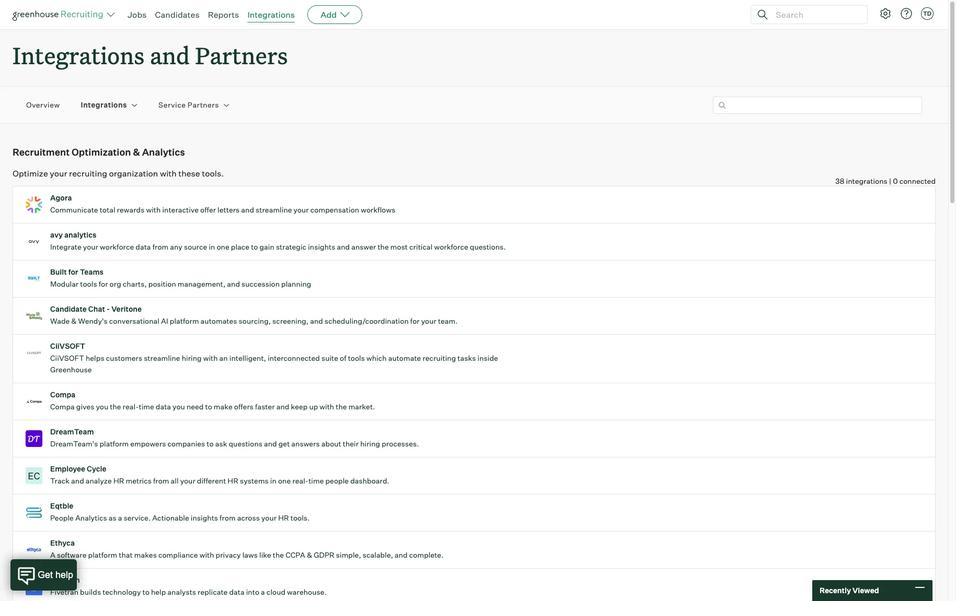 Task type: describe. For each thing, give the bounding box(es) containing it.
warehouse.
[[287, 588, 327, 597]]

overview
[[26, 101, 60, 110]]

ask
[[215, 440, 227, 449]]

candidates link
[[155, 9, 200, 20]]

all
[[171, 477, 179, 486]]

one inside avy analytics integrate your workforce data from any source in one place to gain strategic insights and answer the most critical workforce questions.
[[217, 243, 229, 252]]

questions
[[229, 440, 263, 449]]

agora communicate total rewards with interactive offer letters and streamline your compensation workflows
[[50, 194, 396, 215]]

like
[[259, 551, 271, 560]]

which
[[367, 354, 387, 363]]

service.
[[124, 514, 151, 523]]

people
[[50, 514, 74, 523]]

actionable
[[152, 514, 189, 523]]

in inside avy analytics integrate your workforce data from any source in one place to gain strategic insights and answer the most critical workforce questions.
[[209, 243, 215, 252]]

dashboard.
[[350, 477, 390, 486]]

get
[[279, 440, 290, 449]]

team.
[[438, 317, 458, 326]]

people
[[326, 477, 349, 486]]

integrations for the topmost integrations link
[[248, 9, 295, 20]]

scheduling/coordination
[[325, 317, 409, 326]]

ethyca
[[50, 539, 75, 548]]

for inside candidate chat - veritone wade & wendy's conversational ai platform automates sourcing, screening, and scheduling/coordination for your team.
[[410, 317, 420, 326]]

in inside employee cycle track and analyze hr metrics from all your different hr systems in one real-time people dashboard.
[[270, 477, 277, 486]]

letters
[[218, 206, 240, 215]]

your inside candidate chat - veritone wade & wendy's conversational ai platform automates sourcing, screening, and scheduling/coordination for your team.
[[421, 317, 437, 326]]

the inside avy analytics integrate your workforce data from any source in one place to gain strategic insights and answer the most critical workforce questions.
[[378, 243, 389, 252]]

the right gives
[[110, 403, 121, 412]]

and inside dreamteam dreamteam's platform empowers companies to ask questions and get answers about their hiring processes.
[[264, 440, 277, 449]]

integrations for integrations and partners
[[13, 40, 145, 71]]

companies
[[168, 440, 205, 449]]

time inside employee cycle track and analyze hr metrics from all your different hr systems in one real-time people dashboard.
[[309, 477, 324, 486]]

candidates
[[155, 9, 200, 20]]

recruitment
[[13, 147, 70, 158]]

0 vertical spatial recruiting
[[69, 168, 107, 179]]

tools. inside eqtble people analytics as a service. actionable insights from across your hr tools.
[[291, 514, 310, 523]]

jobs
[[128, 9, 147, 20]]

0
[[893, 177, 898, 186]]

technology
[[103, 588, 141, 597]]

1 compa from the top
[[50, 391, 75, 400]]

built for teams modular tools for org charts, position management, and succession planning
[[50, 268, 311, 289]]

modular
[[50, 280, 79, 289]]

simple,
[[336, 551, 361, 560]]

intelligent,
[[229, 354, 266, 363]]

offer
[[200, 206, 216, 215]]

from inside employee cycle track and analyze hr metrics from all your different hr systems in one real-time people dashboard.
[[153, 477, 169, 486]]

ccpa
[[286, 551, 305, 560]]

real- inside compa compa gives you the real-time data you need to make offers faster and keep up with the market.
[[123, 403, 139, 412]]

and inside agora communicate total rewards with interactive offer letters and streamline your compensation workflows
[[241, 206, 254, 215]]

your up "agora"
[[50, 168, 67, 179]]

platform inside candidate chat - veritone wade & wendy's conversational ai platform automates sourcing, screening, and scheduling/coordination for your team.
[[170, 317, 199, 326]]

any
[[170, 243, 182, 252]]

greenhouse recruiting image
[[13, 8, 107, 21]]

2 compa from the top
[[50, 403, 75, 412]]

hr for from
[[228, 477, 238, 486]]

interconnected
[[268, 354, 320, 363]]

recruitment optimization & analytics
[[13, 147, 185, 158]]

integrations for the bottommost integrations link
[[81, 101, 127, 110]]

suite
[[322, 354, 338, 363]]

automate
[[388, 354, 421, 363]]

1 fivetran from the top
[[50, 576, 80, 585]]

eqtble
[[50, 502, 73, 511]]

helps
[[86, 354, 104, 363]]

|
[[889, 177, 892, 186]]

ai
[[161, 317, 168, 326]]

compliance
[[158, 551, 198, 560]]

workflows
[[361, 206, 396, 215]]

avy
[[50, 231, 63, 240]]

market.
[[349, 403, 375, 412]]

1 horizontal spatial for
[[99, 280, 108, 289]]

different
[[197, 477, 226, 486]]

complete.
[[409, 551, 444, 560]]

need
[[187, 403, 204, 412]]

38
[[836, 177, 845, 186]]

up
[[309, 403, 318, 412]]

your inside employee cycle track and analyze hr metrics from all your different hr systems in one real-time people dashboard.
[[180, 477, 195, 486]]

one inside employee cycle track and analyze hr metrics from all your different hr systems in one real-time people dashboard.
[[278, 477, 291, 486]]

communicate
[[50, 206, 98, 215]]

privacy
[[216, 551, 241, 560]]

1 workforce from the left
[[100, 243, 134, 252]]

& inside the ethyca a software platform that makes compliance with privacy laws like the ccpa & gdpr simple, scalable, and complete.
[[307, 551, 312, 560]]

gain
[[260, 243, 274, 252]]

real- inside employee cycle track and analyze hr metrics from all your different hr systems in one real-time people dashboard.
[[292, 477, 309, 486]]

overview link
[[26, 100, 60, 110]]

your inside avy analytics integrate your workforce data from any source in one place to gain strategic insights and answer the most critical workforce questions.
[[83, 243, 98, 252]]

wendy's
[[78, 317, 108, 326]]

1 you from the left
[[96, 403, 108, 412]]

hr for insights
[[278, 514, 289, 523]]

laws
[[242, 551, 258, 560]]

to inside dreamteam dreamteam's platform empowers companies to ask questions and get answers about their hiring processes.
[[207, 440, 214, 449]]

and down candidates 'link'
[[150, 40, 190, 71]]

0 vertical spatial for
[[68, 268, 78, 277]]

to inside compa compa gives you the real-time data you need to make offers faster and keep up with the market.
[[205, 403, 212, 412]]

keep
[[291, 403, 308, 412]]

across
[[237, 514, 260, 523]]

0 vertical spatial integrations link
[[248, 9, 295, 20]]

optimize
[[13, 168, 48, 179]]

veritone
[[111, 305, 142, 314]]

software
[[57, 551, 87, 560]]

replicate
[[198, 588, 228, 597]]

into
[[246, 588, 259, 597]]

td button
[[922, 7, 934, 20]]

conversational
[[109, 317, 160, 326]]

most
[[391, 243, 408, 252]]

with left these
[[160, 168, 177, 179]]

interactive
[[162, 206, 199, 215]]

candidate
[[50, 305, 87, 314]]

1 ciivsoft from the top
[[50, 342, 85, 351]]

integrations
[[846, 177, 888, 186]]

2 you from the left
[[173, 403, 185, 412]]

a
[[50, 551, 55, 560]]

candidate chat - veritone wade & wendy's conversational ai platform automates sourcing, screening, and scheduling/coordination for your team.
[[50, 305, 458, 326]]

eqtble people analytics as a service. actionable insights from across your hr tools.
[[50, 502, 310, 523]]

reports
[[208, 9, 239, 20]]

platform inside dreamteam dreamteam's platform empowers companies to ask questions and get answers about their hiring processes.
[[100, 440, 129, 449]]

gives
[[76, 403, 94, 412]]

analytics inside eqtble people analytics as a service. actionable insights from across your hr tools.
[[75, 514, 107, 523]]

processes.
[[382, 440, 419, 449]]

2 ciivsoft from the top
[[50, 354, 84, 363]]

to inside avy analytics integrate your workforce data from any source in one place to gain strategic insights and answer the most critical workforce questions.
[[251, 243, 258, 252]]

and inside built for teams modular tools for org charts, position management, and succession planning
[[227, 280, 240, 289]]

place
[[231, 243, 250, 252]]

gdpr
[[314, 551, 335, 560]]

metrics
[[126, 477, 152, 486]]

add button
[[308, 5, 363, 24]]

customers
[[106, 354, 142, 363]]

the inside the ethyca a software platform that makes compliance with privacy laws like the ccpa & gdpr simple, scalable, and complete.
[[273, 551, 284, 560]]

0 horizontal spatial hr
[[113, 477, 124, 486]]

analyze
[[86, 477, 112, 486]]

scalable,
[[363, 551, 393, 560]]

data inside fivetran fivetran builds technology to help analysts replicate data into a cloud warehouse.
[[229, 588, 245, 597]]

and inside the ethyca a software platform that makes compliance with privacy laws like the ccpa & gdpr simple, scalable, and complete.
[[395, 551, 408, 560]]

greenhouse
[[50, 366, 92, 375]]

td
[[924, 10, 932, 17]]



Task type: vqa. For each thing, say whether or not it's contained in the screenshot.


Task type: locate. For each thing, give the bounding box(es) containing it.
1 horizontal spatial one
[[278, 477, 291, 486]]

& down candidate
[[71, 317, 77, 326]]

agora
[[50, 194, 72, 202]]

1 horizontal spatial hr
[[228, 477, 238, 486]]

hr right across
[[278, 514, 289, 523]]

to
[[251, 243, 258, 252], [205, 403, 212, 412], [207, 440, 214, 449], [143, 588, 150, 597]]

cloud
[[267, 588, 286, 597]]

with inside agora communicate total rewards with interactive offer letters and streamline your compensation workflows
[[146, 206, 161, 215]]

1 vertical spatial tools
[[348, 354, 365, 363]]

recruiting inside the ciivsoft ciivsoft helps customers streamline hiring with an intelligent, interconnected suite of tools which automate recruiting tasks inside greenhouse
[[423, 354, 456, 363]]

ciivsoft
[[50, 342, 85, 351], [50, 354, 84, 363]]

2 vertical spatial data
[[229, 588, 245, 597]]

time left people
[[309, 477, 324, 486]]

compa
[[50, 391, 75, 400], [50, 403, 75, 412]]

1 vertical spatial compa
[[50, 403, 75, 412]]

0 vertical spatial in
[[209, 243, 215, 252]]

0 horizontal spatial you
[[96, 403, 108, 412]]

recently
[[820, 587, 851, 596]]

analytics left as
[[75, 514, 107, 523]]

faster
[[255, 403, 275, 412]]

with right rewards
[[146, 206, 161, 215]]

and inside employee cycle track and analyze hr metrics from all your different hr systems in one real-time people dashboard.
[[71, 477, 84, 486]]

1 horizontal spatial a
[[261, 588, 265, 597]]

0 horizontal spatial hiring
[[182, 354, 202, 363]]

platform inside the ethyca a software platform that makes compliance with privacy laws like the ccpa & gdpr simple, scalable, and complete.
[[88, 551, 117, 560]]

tools inside built for teams modular tools for org charts, position management, and succession planning
[[80, 280, 97, 289]]

1 horizontal spatial hiring
[[360, 440, 380, 449]]

and left answer
[[337, 243, 350, 252]]

integrations
[[248, 9, 295, 20], [13, 40, 145, 71], [81, 101, 127, 110]]

your right the all
[[180, 477, 195, 486]]

data left any
[[136, 243, 151, 252]]

for right built at left top
[[68, 268, 78, 277]]

partners right service
[[188, 101, 219, 110]]

1 vertical spatial real-
[[292, 477, 309, 486]]

data inside avy analytics integrate your workforce data from any source in one place to gain strategic insights and answer the most critical workforce questions.
[[136, 243, 151, 252]]

1 horizontal spatial tools.
[[291, 514, 310, 523]]

0 vertical spatial streamline
[[256, 206, 292, 215]]

-
[[107, 305, 110, 314]]

jobs link
[[128, 9, 147, 20]]

0 vertical spatial a
[[118, 514, 122, 523]]

questions.
[[470, 243, 506, 252]]

2 vertical spatial integrations
[[81, 101, 127, 110]]

1 vertical spatial one
[[278, 477, 291, 486]]

source
[[184, 243, 207, 252]]

0 horizontal spatial workforce
[[100, 243, 134, 252]]

0 vertical spatial tools
[[80, 280, 97, 289]]

employee
[[50, 465, 85, 474]]

0 vertical spatial ciivsoft
[[50, 342, 85, 351]]

0 horizontal spatial for
[[68, 268, 78, 277]]

1 horizontal spatial workforce
[[434, 243, 468, 252]]

and down "employee"
[[71, 477, 84, 486]]

streamline inside agora communicate total rewards with interactive offer letters and streamline your compensation workflows
[[256, 206, 292, 215]]

1 vertical spatial partners
[[188, 101, 219, 110]]

these
[[178, 168, 200, 179]]

real-
[[123, 403, 139, 412], [292, 477, 309, 486]]

0 vertical spatial real-
[[123, 403, 139, 412]]

0 horizontal spatial real-
[[123, 403, 139, 412]]

tasks
[[458, 354, 476, 363]]

your
[[50, 168, 67, 179], [294, 206, 309, 215], [83, 243, 98, 252], [421, 317, 437, 326], [180, 477, 195, 486], [261, 514, 277, 523]]

0 horizontal spatial in
[[209, 243, 215, 252]]

0 vertical spatial &
[[133, 147, 140, 158]]

and
[[150, 40, 190, 71], [241, 206, 254, 215], [337, 243, 350, 252], [227, 280, 240, 289], [310, 317, 323, 326], [277, 403, 289, 412], [264, 440, 277, 449], [71, 477, 84, 486], [395, 551, 408, 560]]

you right gives
[[96, 403, 108, 412]]

hiring left an
[[182, 354, 202, 363]]

1 horizontal spatial in
[[270, 477, 277, 486]]

to left help
[[143, 588, 150, 597]]

and left succession
[[227, 280, 240, 289]]

integrations and partners
[[13, 40, 288, 71]]

from inside avy analytics integrate your workforce data from any source in one place to gain strategic insights and answer the most critical workforce questions.
[[153, 243, 169, 252]]

1 vertical spatial analytics
[[75, 514, 107, 523]]

to right need in the left bottom of the page
[[205, 403, 212, 412]]

recruiting left tasks
[[423, 354, 456, 363]]

1 vertical spatial from
[[153, 477, 169, 486]]

from inside eqtble people analytics as a service. actionable insights from across your hr tools.
[[220, 514, 236, 523]]

for
[[68, 268, 78, 277], [99, 280, 108, 289], [410, 317, 420, 326]]

analytics up these
[[142, 147, 185, 158]]

1 vertical spatial a
[[261, 588, 265, 597]]

& up organization at the top
[[133, 147, 140, 158]]

integrations link up optimization
[[81, 100, 127, 110]]

1 horizontal spatial &
[[133, 147, 140, 158]]

and left the get
[[264, 440, 277, 449]]

data left need in the left bottom of the page
[[156, 403, 171, 412]]

from left across
[[220, 514, 236, 523]]

1 horizontal spatial real-
[[292, 477, 309, 486]]

employee cycle track and analyze hr metrics from all your different hr systems in one real-time people dashboard.
[[50, 465, 390, 486]]

from
[[153, 243, 169, 252], [153, 477, 169, 486], [220, 514, 236, 523]]

a right into
[[261, 588, 265, 597]]

built
[[50, 268, 67, 277]]

0 vertical spatial analytics
[[142, 147, 185, 158]]

an
[[219, 354, 228, 363]]

0 vertical spatial fivetran
[[50, 576, 80, 585]]

time inside compa compa gives you the real-time data you need to make offers faster and keep up with the market.
[[139, 403, 154, 412]]

and right screening,
[[310, 317, 323, 326]]

tools inside the ciivsoft ciivsoft helps customers streamline hiring with an intelligent, interconnected suite of tools which automate recruiting tasks inside greenhouse
[[348, 354, 365, 363]]

tools right of
[[348, 354, 365, 363]]

optimize your recruiting organization with these tools.
[[13, 168, 224, 179]]

real- left people
[[292, 477, 309, 486]]

position
[[148, 280, 176, 289]]

platform
[[170, 317, 199, 326], [100, 440, 129, 449], [88, 551, 117, 560]]

streamline down the ai
[[144, 354, 180, 363]]

2 vertical spatial platform
[[88, 551, 117, 560]]

for left org
[[99, 280, 108, 289]]

avy analytics integrate your workforce data from any source in one place to gain strategic insights and answer the most critical workforce questions.
[[50, 231, 506, 252]]

compa down greenhouse
[[50, 391, 75, 400]]

as
[[109, 514, 116, 523]]

0 vertical spatial one
[[217, 243, 229, 252]]

Search text field
[[773, 7, 858, 22]]

one right systems
[[278, 477, 291, 486]]

fivetran left builds
[[50, 588, 78, 597]]

cycle
[[87, 465, 106, 474]]

systems
[[240, 477, 269, 486]]

integrations down greenhouse recruiting image
[[13, 40, 145, 71]]

1 horizontal spatial recruiting
[[423, 354, 456, 363]]

streamline inside the ciivsoft ciivsoft helps customers streamline hiring with an intelligent, interconnected suite of tools which automate recruiting tasks inside greenhouse
[[144, 354, 180, 363]]

1 vertical spatial &
[[71, 317, 77, 326]]

to left gain
[[251, 243, 258, 252]]

hiring inside the ciivsoft ciivsoft helps customers streamline hiring with an intelligent, interconnected suite of tools which automate recruiting tasks inside greenhouse
[[182, 354, 202, 363]]

fivetran down the software
[[50, 576, 80, 585]]

dreamteam's
[[50, 440, 98, 449]]

2 vertical spatial from
[[220, 514, 236, 523]]

a inside fivetran fivetran builds technology to help analysts replicate data into a cloud warehouse.
[[261, 588, 265, 597]]

tools down teams at the top of page
[[80, 280, 97, 289]]

your down analytics at the top of page
[[83, 243, 98, 252]]

a right as
[[118, 514, 122, 523]]

their
[[343, 440, 359, 449]]

integrations link right reports
[[248, 9, 295, 20]]

in right systems
[[270, 477, 277, 486]]

1 horizontal spatial data
[[156, 403, 171, 412]]

& right the ccpa
[[307, 551, 312, 560]]

insights right actionable
[[191, 514, 218, 523]]

0 vertical spatial compa
[[50, 391, 75, 400]]

partners down reports
[[195, 40, 288, 71]]

one left place
[[217, 243, 229, 252]]

critical
[[410, 243, 433, 252]]

compensation
[[311, 206, 359, 215]]

1 vertical spatial recruiting
[[423, 354, 456, 363]]

None text field
[[713, 97, 923, 114]]

org
[[110, 280, 121, 289]]

0 horizontal spatial one
[[217, 243, 229, 252]]

that
[[119, 551, 133, 560]]

workforce up teams at the top of page
[[100, 243, 134, 252]]

with right up
[[320, 403, 334, 412]]

1 horizontal spatial analytics
[[142, 147, 185, 158]]

from left the all
[[153, 477, 169, 486]]

ciivsoft ciivsoft helps customers streamline hiring with an intelligent, interconnected suite of tools which automate recruiting tasks inside greenhouse
[[50, 342, 498, 375]]

your right across
[[261, 514, 277, 523]]

0 horizontal spatial tools.
[[202, 168, 224, 179]]

hiring right 'their'
[[360, 440, 380, 449]]

the left most
[[378, 243, 389, 252]]

2 workforce from the left
[[434, 243, 468, 252]]

0 vertical spatial tools.
[[202, 168, 224, 179]]

with left "privacy"
[[200, 551, 214, 560]]

1 vertical spatial integrations
[[13, 40, 145, 71]]

answer
[[352, 243, 376, 252]]

real- up empowers
[[123, 403, 139, 412]]

1 vertical spatial integrations link
[[81, 100, 127, 110]]

data inside compa compa gives you the real-time data you need to make offers faster and keep up with the market.
[[156, 403, 171, 412]]

hr inside eqtble people analytics as a service. actionable insights from across your hr tools.
[[278, 514, 289, 523]]

integrations right reports
[[248, 9, 295, 20]]

hiring inside dreamteam dreamteam's platform empowers companies to ask questions and get answers about their hiring processes.
[[360, 440, 380, 449]]

strategic
[[276, 243, 307, 252]]

management,
[[178, 280, 226, 289]]

0 vertical spatial from
[[153, 243, 169, 252]]

1 vertical spatial time
[[309, 477, 324, 486]]

empowers
[[130, 440, 166, 449]]

1 horizontal spatial you
[[173, 403, 185, 412]]

0 vertical spatial time
[[139, 403, 154, 412]]

2 vertical spatial for
[[410, 317, 420, 326]]

0 vertical spatial integrations
[[248, 9, 295, 20]]

1 vertical spatial tools.
[[291, 514, 310, 523]]

tools. up the ccpa
[[291, 514, 310, 523]]

2 horizontal spatial hr
[[278, 514, 289, 523]]

1 vertical spatial data
[[156, 403, 171, 412]]

with inside the ciivsoft ciivsoft helps customers streamline hiring with an intelligent, interconnected suite of tools which automate recruiting tasks inside greenhouse
[[203, 354, 218, 363]]

1 horizontal spatial integrations link
[[248, 9, 295, 20]]

streamline up avy analytics integrate your workforce data from any source in one place to gain strategic insights and answer the most critical workforce questions.
[[256, 206, 292, 215]]

your left team.
[[421, 317, 437, 326]]

0 vertical spatial platform
[[170, 317, 199, 326]]

hr left systems
[[228, 477, 238, 486]]

recently viewed
[[820, 587, 879, 596]]

td button
[[919, 5, 936, 22]]

tools. right these
[[202, 168, 224, 179]]

insights inside avy analytics integrate your workforce data from any source in one place to gain strategic insights and answer the most critical workforce questions.
[[308, 243, 335, 252]]

and right letters
[[241, 206, 254, 215]]

0 horizontal spatial recruiting
[[69, 168, 107, 179]]

streamline
[[256, 206, 292, 215], [144, 354, 180, 363]]

recruiting
[[69, 168, 107, 179], [423, 354, 456, 363]]

your inside eqtble people analytics as a service. actionable insights from across your hr tools.
[[261, 514, 277, 523]]

ec
[[28, 471, 40, 482]]

1 horizontal spatial streamline
[[256, 206, 292, 215]]

0 horizontal spatial &
[[71, 317, 77, 326]]

0 vertical spatial insights
[[308, 243, 335, 252]]

0 vertical spatial hiring
[[182, 354, 202, 363]]

& inside candidate chat - veritone wade & wendy's conversational ai platform automates sourcing, screening, and scheduling/coordination for your team.
[[71, 317, 77, 326]]

dreamteam
[[50, 428, 94, 437]]

1 horizontal spatial time
[[309, 477, 324, 486]]

2 horizontal spatial data
[[229, 588, 245, 597]]

and inside avy analytics integrate your workforce data from any source in one place to gain strategic insights and answer the most critical workforce questions.
[[337, 243, 350, 252]]

hr left metrics
[[113, 477, 124, 486]]

service
[[158, 101, 186, 110]]

integrations up optimization
[[81, 101, 127, 110]]

service partners
[[158, 101, 219, 110]]

with inside the ethyca a software platform that makes compliance with privacy laws like the ccpa & gdpr simple, scalable, and complete.
[[200, 551, 214, 560]]

your left compensation
[[294, 206, 309, 215]]

1 vertical spatial for
[[99, 280, 108, 289]]

time
[[139, 403, 154, 412], [309, 477, 324, 486]]

to left ask in the bottom of the page
[[207, 440, 214, 449]]

0 horizontal spatial streamline
[[144, 354, 180, 363]]

to inside fivetran fivetran builds technology to help analysts replicate data into a cloud warehouse.
[[143, 588, 150, 597]]

for left team.
[[410, 317, 420, 326]]

0 horizontal spatial data
[[136, 243, 151, 252]]

of
[[340, 354, 347, 363]]

with inside compa compa gives you the real-time data you need to make offers faster and keep up with the market.
[[320, 403, 334, 412]]

2 vertical spatial &
[[307, 551, 312, 560]]

the right like
[[273, 551, 284, 560]]

and inside candidate chat - veritone wade & wendy's conversational ai platform automates sourcing, screening, and scheduling/coordination for your team.
[[310, 317, 323, 326]]

1 vertical spatial fivetran
[[50, 588, 78, 597]]

1 vertical spatial insights
[[191, 514, 218, 523]]

0 horizontal spatial integrations link
[[81, 100, 127, 110]]

and inside compa compa gives you the real-time data you need to make offers faster and keep up with the market.
[[277, 403, 289, 412]]

1 vertical spatial streamline
[[144, 354, 180, 363]]

platform right the ai
[[170, 317, 199, 326]]

in
[[209, 243, 215, 252], [270, 477, 277, 486]]

succession
[[242, 280, 280, 289]]

recruiting down recruitment optimization & analytics
[[69, 168, 107, 179]]

fivetran fivetran builds technology to help analysts replicate data into a cloud warehouse.
[[50, 576, 327, 597]]

configure image
[[880, 7, 892, 20]]

hiring
[[182, 354, 202, 363], [360, 440, 380, 449]]

0 horizontal spatial time
[[139, 403, 154, 412]]

0 horizontal spatial insights
[[191, 514, 218, 523]]

1 horizontal spatial tools
[[348, 354, 365, 363]]

1 vertical spatial in
[[270, 477, 277, 486]]

a
[[118, 514, 122, 523], [261, 588, 265, 597]]

makes
[[134, 551, 157, 560]]

from left any
[[153, 243, 169, 252]]

0 vertical spatial partners
[[195, 40, 288, 71]]

wade
[[50, 317, 70, 326]]

0 horizontal spatial tools
[[80, 280, 97, 289]]

total
[[100, 206, 115, 215]]

0 horizontal spatial a
[[118, 514, 122, 523]]

0 horizontal spatial analytics
[[75, 514, 107, 523]]

workforce right critical
[[434, 243, 468, 252]]

1 vertical spatial ciivsoft
[[50, 354, 84, 363]]

integrate
[[50, 243, 81, 252]]

with left an
[[203, 354, 218, 363]]

insights right strategic
[[308, 243, 335, 252]]

1 horizontal spatial insights
[[308, 243, 335, 252]]

platform left 'that'
[[88, 551, 117, 560]]

0 vertical spatial data
[[136, 243, 151, 252]]

time up empowers
[[139, 403, 154, 412]]

viewed
[[853, 587, 879, 596]]

2 horizontal spatial &
[[307, 551, 312, 560]]

and left "keep"
[[277, 403, 289, 412]]

compa left gives
[[50, 403, 75, 412]]

platform up cycle
[[100, 440, 129, 449]]

tools
[[80, 280, 97, 289], [348, 354, 365, 363]]

1 vertical spatial hiring
[[360, 440, 380, 449]]

partners
[[195, 40, 288, 71], [188, 101, 219, 110]]

you left need in the left bottom of the page
[[173, 403, 185, 412]]

connected
[[900, 177, 936, 186]]

your inside agora communicate total rewards with interactive offer letters and streamline your compensation workflows
[[294, 206, 309, 215]]

the left market.
[[336, 403, 347, 412]]

in right source
[[209, 243, 215, 252]]

and right scalable,
[[395, 551, 408, 560]]

1 vertical spatial platform
[[100, 440, 129, 449]]

insights inside eqtble people analytics as a service. actionable insights from across your hr tools.
[[191, 514, 218, 523]]

2 fivetran from the top
[[50, 588, 78, 597]]

a inside eqtble people analytics as a service. actionable insights from across your hr tools.
[[118, 514, 122, 523]]

inside
[[478, 354, 498, 363]]

data left into
[[229, 588, 245, 597]]

analytics
[[64, 231, 96, 240]]

2 horizontal spatial for
[[410, 317, 420, 326]]

ethyca a software platform that makes compliance with privacy laws like the ccpa & gdpr simple, scalable, and complete.
[[50, 539, 444, 560]]



